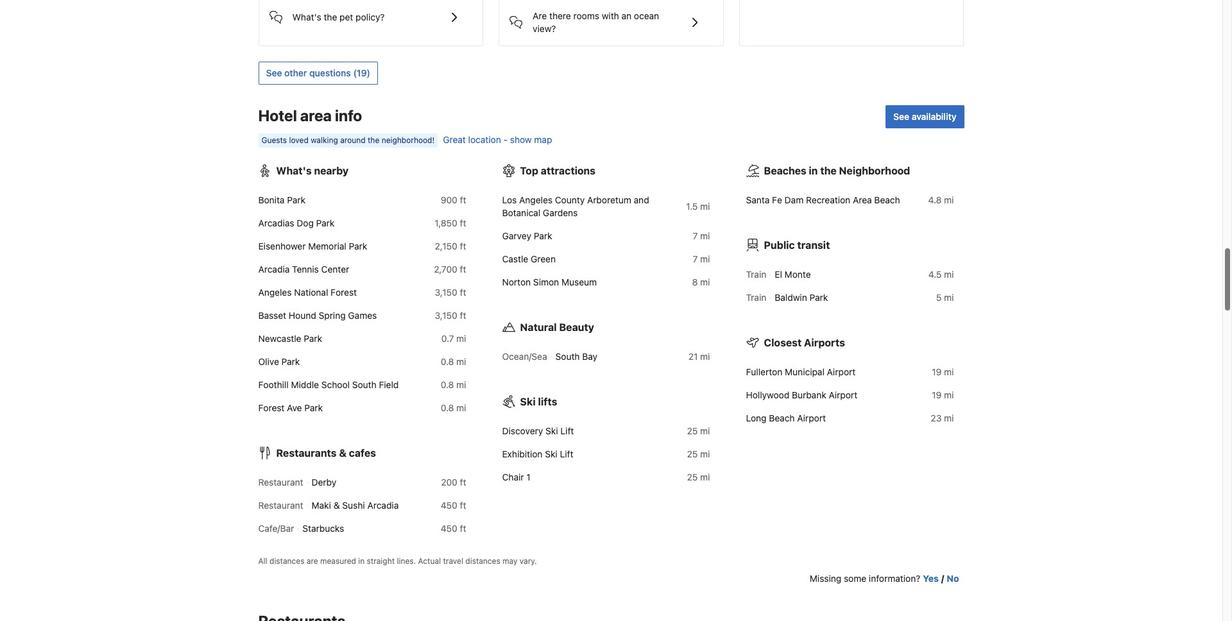 Task type: locate. For each thing, give the bounding box(es) containing it.
3 25 from the top
[[687, 472, 698, 483]]

0 vertical spatial 19
[[932, 367, 942, 377]]

1 vertical spatial what's
[[276, 165, 312, 177]]

2 3,150 ft from the top
[[435, 310, 466, 321]]

1 vertical spatial 3,150 ft
[[435, 310, 466, 321]]

ft down 2,700 ft
[[460, 287, 466, 298]]

ft for arcadias dog park
[[460, 218, 466, 229]]

what's down 'loved'
[[276, 165, 312, 177]]

2 vertical spatial 25 mi
[[687, 472, 710, 483]]

0 vertical spatial 25 mi
[[687, 426, 710, 437]]

airport down burbank
[[798, 413, 826, 424]]

in left straight
[[358, 557, 365, 566]]

0 vertical spatial restaurant
[[258, 477, 303, 488]]

lift up exhibition ski lift
[[561, 426, 574, 437]]

1 horizontal spatial arcadia
[[368, 500, 399, 511]]

ft right '1,850'
[[460, 218, 466, 229]]

0 vertical spatial south
[[556, 351, 580, 362]]

0 horizontal spatial forest
[[258, 403, 285, 413]]

1 25 from the top
[[687, 426, 698, 437]]

1 horizontal spatial distances
[[466, 557, 501, 566]]

in right beaches
[[809, 165, 818, 177]]

450 for maki & sushi arcadia
[[441, 500, 458, 511]]

angeles inside 'los angeles county arboretum and botanical gardens'
[[519, 195, 553, 205]]

25 for discovery ski lift
[[687, 426, 698, 437]]

ski left lifts
[[520, 396, 536, 408]]

are there rooms with an ocean view?
[[533, 10, 659, 34]]

1 horizontal spatial the
[[368, 135, 380, 145]]

0 horizontal spatial beach
[[769, 413, 795, 424]]

dam
[[785, 195, 804, 205]]

see inside see availability button
[[894, 111, 910, 122]]

1 restaurant from the top
[[258, 477, 303, 488]]

3,150 up 0.7
[[435, 310, 458, 321]]

neighborhood!
[[382, 135, 435, 145]]

2 ft from the top
[[460, 218, 466, 229]]

1 7 from the top
[[693, 230, 698, 241]]

7
[[693, 230, 698, 241], [693, 254, 698, 264]]

& right maki
[[334, 500, 340, 511]]

0 vertical spatial 450
[[441, 500, 458, 511]]

south left bay
[[556, 351, 580, 362]]

2 train from the top
[[746, 292, 767, 303]]

1 vertical spatial 3,150
[[435, 310, 458, 321]]

450 down 200
[[441, 500, 458, 511]]

0 horizontal spatial in
[[358, 557, 365, 566]]

7 mi down 1.5 mi
[[693, 230, 710, 241]]

norton simon museum
[[502, 277, 597, 288]]

2 25 mi from the top
[[687, 449, 710, 460]]

see other questions (19)
[[266, 67, 370, 78]]

2,150 ft
[[435, 241, 466, 252]]

0 vertical spatial &
[[339, 447, 347, 459]]

all distances are measured in straight lines. actual travel distances may vary.
[[258, 557, 537, 566]]

450
[[441, 500, 458, 511], [441, 523, 458, 534]]

0 vertical spatial see
[[266, 67, 282, 78]]

0.8 mi for park
[[441, 403, 466, 413]]

3,150 for angeles national forest
[[435, 287, 458, 298]]

ski for exhibition
[[545, 449, 558, 460]]

ski lifts
[[520, 396, 557, 408]]

see left the other
[[266, 67, 282, 78]]

6 ft from the top
[[460, 310, 466, 321]]

3 25 mi from the top
[[687, 472, 710, 483]]

1 3,150 ft from the top
[[435, 287, 466, 298]]

0 vertical spatial 0.8 mi
[[441, 356, 466, 367]]

2 restaurant from the top
[[258, 500, 303, 511]]

5 ft from the top
[[460, 287, 466, 298]]

restaurant for derby
[[258, 477, 303, 488]]

2 vertical spatial 0.8 mi
[[441, 403, 466, 413]]

7 up 8
[[693, 254, 698, 264]]

7 ft from the top
[[460, 477, 466, 488]]

mi for foothill middle school south field
[[457, 379, 466, 390]]

public transit
[[764, 239, 830, 251]]

& for cafes
[[339, 447, 347, 459]]

lift
[[561, 426, 574, 437], [560, 449, 574, 460]]

1 19 mi from the top
[[932, 367, 954, 377]]

fullerton municipal airport
[[746, 367, 856, 377]]

0 vertical spatial angeles
[[519, 195, 553, 205]]

and
[[634, 195, 649, 205]]

4 ft from the top
[[460, 264, 466, 275]]

distances
[[270, 557, 305, 566], [466, 557, 501, 566]]

2,700
[[434, 264, 458, 275]]

1 vertical spatial 450
[[441, 523, 458, 534]]

0 vertical spatial train
[[746, 269, 767, 280]]

ft right 900
[[460, 195, 466, 205]]

2 distances from the left
[[466, 557, 501, 566]]

ski down discovery ski lift
[[545, 449, 558, 460]]

middle
[[291, 379, 319, 390]]

1 vertical spatial ski
[[546, 426, 558, 437]]

may
[[503, 557, 518, 566]]

2 3,150 from the top
[[435, 310, 458, 321]]

1 vertical spatial 0.8
[[441, 379, 454, 390]]

1 horizontal spatial beach
[[875, 195, 901, 205]]

ski up exhibition ski lift
[[546, 426, 558, 437]]

park down basset hound spring games on the left of the page
[[304, 333, 322, 344]]

25
[[687, 426, 698, 437], [687, 449, 698, 460], [687, 472, 698, 483]]

1 vertical spatial 7
[[693, 254, 698, 264]]

23 mi
[[931, 413, 954, 424]]

pet
[[340, 12, 353, 22]]

1 vertical spatial airport
[[829, 390, 858, 401]]

see inside see other questions (19) button
[[266, 67, 282, 78]]

beaches in the neighborhood
[[764, 165, 911, 177]]

arcadia right the sushi
[[368, 500, 399, 511]]

the left pet
[[324, 12, 337, 22]]

ft down 200 ft
[[460, 500, 466, 511]]

mi
[[944, 195, 954, 205], [701, 201, 710, 212], [701, 230, 710, 241], [701, 254, 710, 264], [944, 269, 954, 280], [701, 277, 710, 288], [944, 292, 954, 303], [457, 333, 466, 344], [701, 351, 710, 362], [457, 356, 466, 367], [944, 367, 954, 377], [457, 379, 466, 390], [944, 390, 954, 401], [457, 403, 466, 413], [944, 413, 954, 424], [701, 426, 710, 437], [701, 449, 710, 460], [701, 472, 710, 483]]

santa fe dam recreation area beach
[[746, 195, 901, 205]]

0 horizontal spatial the
[[324, 12, 337, 22]]

450 for starbucks
[[441, 523, 458, 534]]

info
[[335, 107, 362, 125]]

arcadia
[[258, 264, 290, 275], [368, 500, 399, 511]]

7 down 1.5 mi
[[693, 230, 698, 241]]

1 vertical spatial beach
[[769, 413, 795, 424]]

discovery
[[502, 426, 543, 437]]

450 ft up the travel in the left bottom of the page
[[441, 523, 466, 534]]

restaurant down restaurants
[[258, 477, 303, 488]]

2 horizontal spatial the
[[821, 165, 837, 177]]

restaurants
[[276, 447, 337, 459]]

see availability button
[[886, 105, 965, 128]]

1 vertical spatial 0.8 mi
[[441, 379, 466, 390]]

train
[[746, 269, 767, 280], [746, 292, 767, 303]]

3 0.8 mi from the top
[[441, 403, 466, 413]]

restaurant
[[258, 477, 303, 488], [258, 500, 303, 511]]

450 ft down 200 ft
[[441, 500, 466, 511]]

1 450 from the top
[[441, 500, 458, 511]]

south left field
[[352, 379, 377, 390]]

1,850 ft
[[435, 218, 466, 229]]

1 vertical spatial the
[[368, 135, 380, 145]]

1 vertical spatial 450 ft
[[441, 523, 466, 534]]

1.5 mi
[[686, 201, 710, 212]]

3,150 ft for basset hound spring games
[[435, 310, 466, 321]]

exhibition ski lift
[[502, 449, 574, 460]]

1 vertical spatial &
[[334, 500, 340, 511]]

0 vertical spatial 7
[[693, 230, 698, 241]]

hotel area info
[[258, 107, 362, 125]]

0 vertical spatial lift
[[561, 426, 574, 437]]

2 vertical spatial 25
[[687, 472, 698, 483]]

1 vertical spatial lift
[[560, 449, 574, 460]]

1 450 ft from the top
[[441, 500, 466, 511]]

7 mi up 8 mi
[[693, 254, 710, 264]]

arcadia down eisenhower
[[258, 264, 290, 275]]

1 vertical spatial 19 mi
[[932, 390, 954, 401]]

2 0.8 mi from the top
[[441, 379, 466, 390]]

mi for garvey park
[[701, 230, 710, 241]]

the up recreation
[[821, 165, 837, 177]]

2 vertical spatial the
[[821, 165, 837, 177]]

forest
[[331, 287, 357, 298], [258, 403, 285, 413]]

7 mi for castle green
[[693, 254, 710, 264]]

what's left pet
[[292, 12, 321, 22]]

neighborhood
[[839, 165, 911, 177]]

1 vertical spatial restaurant
[[258, 500, 303, 511]]

in
[[809, 165, 818, 177], [358, 557, 365, 566]]

3,150 ft for angeles national forest
[[435, 287, 466, 298]]

ft right 2,700
[[460, 264, 466, 275]]

0 vertical spatial in
[[809, 165, 818, 177]]

2 450 from the top
[[441, 523, 458, 534]]

8 ft from the top
[[460, 500, 466, 511]]

angeles up botanical at the top left
[[519, 195, 553, 205]]

1 horizontal spatial angeles
[[519, 195, 553, 205]]

nearby
[[314, 165, 349, 177]]

1 vertical spatial arcadia
[[368, 500, 399, 511]]

19 for hollywood burbank airport
[[932, 390, 942, 401]]

7 for green
[[693, 254, 698, 264]]

beach right area
[[875, 195, 901, 205]]

1 19 from the top
[[932, 367, 942, 377]]

mi for forest ave park
[[457, 403, 466, 413]]

0 vertical spatial 0.8
[[441, 356, 454, 367]]

& for sushi
[[334, 500, 340, 511]]

guests loved walking around the neighborhood!
[[262, 135, 435, 145]]

1 25 mi from the top
[[687, 426, 710, 437]]

ft for bonita park
[[460, 195, 466, 205]]

1 ft from the top
[[460, 195, 466, 205]]

lifts
[[538, 396, 557, 408]]

actual
[[418, 557, 441, 566]]

1 vertical spatial in
[[358, 557, 365, 566]]

basset
[[258, 310, 286, 321]]

2 7 mi from the top
[[693, 254, 710, 264]]

1 7 mi from the top
[[693, 230, 710, 241]]

3,150 ft down 2,700 ft
[[435, 287, 466, 298]]

spring
[[319, 310, 346, 321]]

(19)
[[353, 67, 370, 78]]

distances left may
[[466, 557, 501, 566]]

ski
[[520, 396, 536, 408], [546, 426, 558, 437], [545, 449, 558, 460]]

8
[[692, 277, 698, 288]]

2 19 mi from the top
[[932, 390, 954, 401]]

forest left ave
[[258, 403, 285, 413]]

0 vertical spatial what's
[[292, 12, 321, 22]]

lift for exhibition ski lift
[[560, 449, 574, 460]]

1 vertical spatial 25 mi
[[687, 449, 710, 460]]

0 vertical spatial 3,150 ft
[[435, 287, 466, 298]]

3 0.8 from the top
[[441, 403, 454, 413]]

19
[[932, 367, 942, 377], [932, 390, 942, 401]]

0 horizontal spatial see
[[266, 67, 282, 78]]

long beach airport
[[746, 413, 826, 424]]

7 mi
[[693, 230, 710, 241], [693, 254, 710, 264]]

ft up the travel in the left bottom of the page
[[460, 523, 466, 534]]

distances right all
[[270, 557, 305, 566]]

1 vertical spatial 7 mi
[[693, 254, 710, 264]]

0 vertical spatial forest
[[331, 287, 357, 298]]

0 vertical spatial 450 ft
[[441, 500, 466, 511]]

chair 1
[[502, 472, 531, 483]]

3,150 for basset hound spring games
[[435, 310, 458, 321]]

lift for discovery ski lift
[[561, 426, 574, 437]]

view?
[[533, 23, 556, 34]]

450 up the travel in the left bottom of the page
[[441, 523, 458, 534]]

beach
[[875, 195, 901, 205], [769, 413, 795, 424]]

hotel
[[258, 107, 297, 125]]

train left el
[[746, 269, 767, 280]]

2 vertical spatial 0.8
[[441, 403, 454, 413]]

around
[[340, 135, 366, 145]]

1 vertical spatial see
[[894, 111, 910, 122]]

airport down airports on the right bottom of page
[[827, 367, 856, 377]]

beach right long
[[769, 413, 795, 424]]

sushi
[[342, 500, 365, 511]]

1 3,150 from the top
[[435, 287, 458, 298]]

0 vertical spatial 3,150
[[435, 287, 458, 298]]

0 horizontal spatial south
[[352, 379, 377, 390]]

0 horizontal spatial distances
[[270, 557, 305, 566]]

0 horizontal spatial angeles
[[258, 287, 292, 298]]

0 vertical spatial 25
[[687, 426, 698, 437]]

3,150 ft up 0.7
[[435, 310, 466, 321]]

what's inside button
[[292, 12, 321, 22]]

3,150 down 2,700
[[435, 287, 458, 298]]

1 train from the top
[[746, 269, 767, 280]]

angeles up basset
[[258, 287, 292, 298]]

25 mi
[[687, 426, 710, 437], [687, 449, 710, 460], [687, 472, 710, 483]]

0 vertical spatial 19 mi
[[932, 367, 954, 377]]

2 450 ft from the top
[[441, 523, 466, 534]]

ft for basset hound spring games
[[460, 310, 466, 321]]

ft for angeles national forest
[[460, 287, 466, 298]]

1 vertical spatial south
[[352, 379, 377, 390]]

ft up 0.7 mi
[[460, 310, 466, 321]]

no
[[947, 573, 959, 584]]

los angeles county arboretum and botanical gardens
[[502, 195, 649, 218]]

what's the pet policy?
[[292, 12, 385, 22]]

train left "baldwin"
[[746, 292, 767, 303]]

0 vertical spatial airport
[[827, 367, 856, 377]]

airport right burbank
[[829, 390, 858, 401]]

forest down center
[[331, 287, 357, 298]]

1 vertical spatial train
[[746, 292, 767, 303]]

see left availability
[[894, 111, 910, 122]]

1 vertical spatial 25
[[687, 449, 698, 460]]

ocean
[[634, 10, 659, 21]]

south bay
[[556, 351, 598, 362]]

beaches
[[764, 165, 807, 177]]

park right ave
[[304, 403, 323, 413]]

tennis
[[292, 264, 319, 275]]

2 25 from the top
[[687, 449, 698, 460]]

4.5
[[929, 269, 942, 280]]

0 vertical spatial 7 mi
[[693, 230, 710, 241]]

the right around
[[368, 135, 380, 145]]

2 19 from the top
[[932, 390, 942, 401]]

rooms
[[574, 10, 600, 21]]

chair
[[502, 472, 524, 483]]

loved
[[289, 135, 309, 145]]

mi for santa fe dam recreation area beach
[[944, 195, 954, 205]]

& left the cafes
[[339, 447, 347, 459]]

ft right 2,150
[[460, 241, 466, 252]]

1 vertical spatial 19
[[932, 390, 942, 401]]

travel
[[443, 557, 463, 566]]

what's
[[292, 12, 321, 22], [276, 165, 312, 177]]

2 0.8 from the top
[[441, 379, 454, 390]]

2 vertical spatial airport
[[798, 413, 826, 424]]

ft right 200
[[460, 477, 466, 488]]

9 ft from the top
[[460, 523, 466, 534]]

lift down discovery ski lift
[[560, 449, 574, 460]]

2 7 from the top
[[693, 254, 698, 264]]

25 mi for chair 1
[[687, 472, 710, 483]]

the
[[324, 12, 337, 22], [368, 135, 380, 145], [821, 165, 837, 177]]

3 ft from the top
[[460, 241, 466, 252]]

19 mi
[[932, 367, 954, 377], [932, 390, 954, 401]]

park up green on the left of page
[[534, 230, 552, 241]]

1 horizontal spatial see
[[894, 111, 910, 122]]

restaurant up cafe/bar at the bottom left
[[258, 500, 303, 511]]

0 vertical spatial the
[[324, 12, 337, 22]]

great location - show map link
[[443, 134, 552, 145]]

0 horizontal spatial arcadia
[[258, 264, 290, 275]]

2 vertical spatial ski
[[545, 449, 558, 460]]

mi for los angeles county arboretum and botanical gardens
[[701, 201, 710, 212]]



Task type: describe. For each thing, give the bounding box(es) containing it.
ft for arcadia tennis center
[[460, 264, 466, 275]]

maki & sushi arcadia
[[312, 500, 399, 511]]

see for see availability
[[894, 111, 910, 122]]

recreation
[[806, 195, 851, 205]]

starbucks
[[303, 523, 344, 534]]

see other questions (19) button
[[258, 62, 378, 85]]

airport for long beach airport
[[798, 413, 826, 424]]

park right memorial
[[349, 241, 367, 252]]

2,700 ft
[[434, 264, 466, 275]]

foothill
[[258, 379, 289, 390]]

900
[[441, 195, 458, 205]]

see availability
[[894, 111, 957, 122]]

21 mi
[[689, 351, 710, 362]]

19 mi for fullerton municipal airport
[[932, 367, 954, 377]]

airport for fullerton municipal airport
[[827, 367, 856, 377]]

4.8 mi
[[929, 195, 954, 205]]

missing
[[810, 573, 842, 584]]

there
[[550, 10, 571, 21]]

area
[[853, 195, 872, 205]]

santa
[[746, 195, 770, 205]]

ave
[[287, 403, 302, 413]]

information?
[[869, 573, 921, 584]]

maki
[[312, 500, 331, 511]]

angeles national forest
[[258, 287, 357, 298]]

botanical
[[502, 207, 541, 218]]

are there rooms with an ocean view? button
[[510, 0, 713, 35]]

train for baldwin park
[[746, 292, 767, 303]]

1
[[527, 472, 531, 483]]

forest ave park
[[258, 403, 323, 413]]

mi for hollywood burbank airport
[[944, 390, 954, 401]]

mi for olive park
[[457, 356, 466, 367]]

national
[[294, 287, 328, 298]]

closest
[[764, 337, 802, 349]]

guests
[[262, 135, 287, 145]]

other
[[284, 67, 307, 78]]

25 mi for exhibition ski lift
[[687, 449, 710, 460]]

hound
[[289, 310, 316, 321]]

norton
[[502, 277, 531, 288]]

center
[[321, 264, 349, 275]]

discovery ski lift
[[502, 426, 574, 437]]

transit
[[798, 239, 830, 251]]

7 for park
[[693, 230, 698, 241]]

25 for exhibition ski lift
[[687, 449, 698, 460]]

200 ft
[[441, 477, 466, 488]]

no button
[[947, 573, 959, 585]]

0 vertical spatial ski
[[520, 396, 536, 408]]

airport for hollywood burbank airport
[[829, 390, 858, 401]]

garvey park
[[502, 230, 552, 241]]

mi for exhibition ski lift
[[701, 449, 710, 460]]

park right "baldwin"
[[810, 292, 828, 303]]

ski for discovery
[[546, 426, 558, 437]]

county
[[555, 195, 585, 205]]

games
[[348, 310, 377, 321]]

mi for newcastle park
[[457, 333, 466, 344]]

1 vertical spatial angeles
[[258, 287, 292, 298]]

bay
[[582, 351, 598, 362]]

gardens
[[543, 207, 578, 218]]

what's the pet policy? button
[[269, 0, 473, 25]]

policy?
[[356, 12, 385, 22]]

foothill middle school south field
[[258, 379, 399, 390]]

public
[[764, 239, 795, 251]]

castle green
[[502, 254, 556, 264]]

0.7
[[442, 333, 454, 344]]

school
[[322, 379, 350, 390]]

great location - show map
[[443, 134, 552, 145]]

25 mi for discovery ski lift
[[687, 426, 710, 437]]

1 0.8 from the top
[[441, 356, 454, 367]]

arcadias dog park
[[258, 218, 335, 229]]

park right dog
[[316, 218, 335, 229]]

ft for eisenhower memorial park
[[460, 241, 466, 252]]

450 ft for maki & sushi arcadia
[[441, 500, 466, 511]]

are
[[533, 10, 547, 21]]

0 vertical spatial beach
[[875, 195, 901, 205]]

mi for norton simon museum
[[701, 277, 710, 288]]

park up arcadias dog park
[[287, 195, 306, 205]]

fe
[[772, 195, 783, 205]]

restaurant for maki & sushi arcadia
[[258, 500, 303, 511]]

1 horizontal spatial forest
[[331, 287, 357, 298]]

beauty
[[559, 322, 594, 333]]

hollywood burbank airport
[[746, 390, 858, 401]]

1 horizontal spatial south
[[556, 351, 580, 362]]

450 ft for starbucks
[[441, 523, 466, 534]]

19 for fullerton municipal airport
[[932, 367, 942, 377]]

4.8
[[929, 195, 942, 205]]

lines.
[[397, 557, 416, 566]]

0.8 for school
[[441, 379, 454, 390]]

natural
[[520, 322, 557, 333]]

7 mi for garvey park
[[693, 230, 710, 241]]

with
[[602, 10, 619, 21]]

1 horizontal spatial in
[[809, 165, 818, 177]]

field
[[379, 379, 399, 390]]

park right "olive"
[[282, 356, 300, 367]]

what's for what's nearby
[[276, 165, 312, 177]]

el
[[775, 269, 783, 280]]

castle
[[502, 254, 529, 264]]

arboretum
[[587, 195, 632, 205]]

newcastle
[[258, 333, 301, 344]]

0.8 for park
[[441, 403, 454, 413]]

restaurants & cafes
[[276, 447, 376, 459]]

mi for castle green
[[701, 254, 710, 264]]

monte
[[785, 269, 811, 280]]

900 ft
[[441, 195, 466, 205]]

mi for long beach airport
[[944, 413, 954, 424]]

arcadia tennis center
[[258, 264, 349, 275]]

0 vertical spatial arcadia
[[258, 264, 290, 275]]

yes button
[[923, 573, 939, 585]]

an
[[622, 10, 632, 21]]

5
[[937, 292, 942, 303]]

1 distances from the left
[[270, 557, 305, 566]]

1 vertical spatial forest
[[258, 403, 285, 413]]

exhibition
[[502, 449, 543, 460]]

see for see other questions (19)
[[266, 67, 282, 78]]

-
[[504, 134, 508, 145]]

what's for what's the pet policy?
[[292, 12, 321, 22]]

ocean/sea
[[502, 351, 547, 362]]

newcastle park
[[258, 333, 322, 344]]

mi for fullerton municipal airport
[[944, 367, 954, 377]]

8 mi
[[692, 277, 710, 288]]

olive park
[[258, 356, 300, 367]]

19 mi for hollywood burbank airport
[[932, 390, 954, 401]]

attractions
[[541, 165, 596, 177]]

the inside button
[[324, 12, 337, 22]]

0.8 mi for school
[[441, 379, 466, 390]]

1,850
[[435, 218, 458, 229]]

arcadias
[[258, 218, 294, 229]]

eisenhower memorial park
[[258, 241, 367, 252]]

municipal
[[785, 367, 825, 377]]

show
[[510, 134, 532, 145]]

yes
[[923, 573, 939, 584]]

are
[[307, 557, 318, 566]]

train for el monte
[[746, 269, 767, 280]]

mi for discovery ski lift
[[701, 426, 710, 437]]

25 for chair 1
[[687, 472, 698, 483]]

1 0.8 mi from the top
[[441, 356, 466, 367]]

mi for chair 1
[[701, 472, 710, 483]]

los
[[502, 195, 517, 205]]



Task type: vqa. For each thing, say whether or not it's contained in the screenshot.


